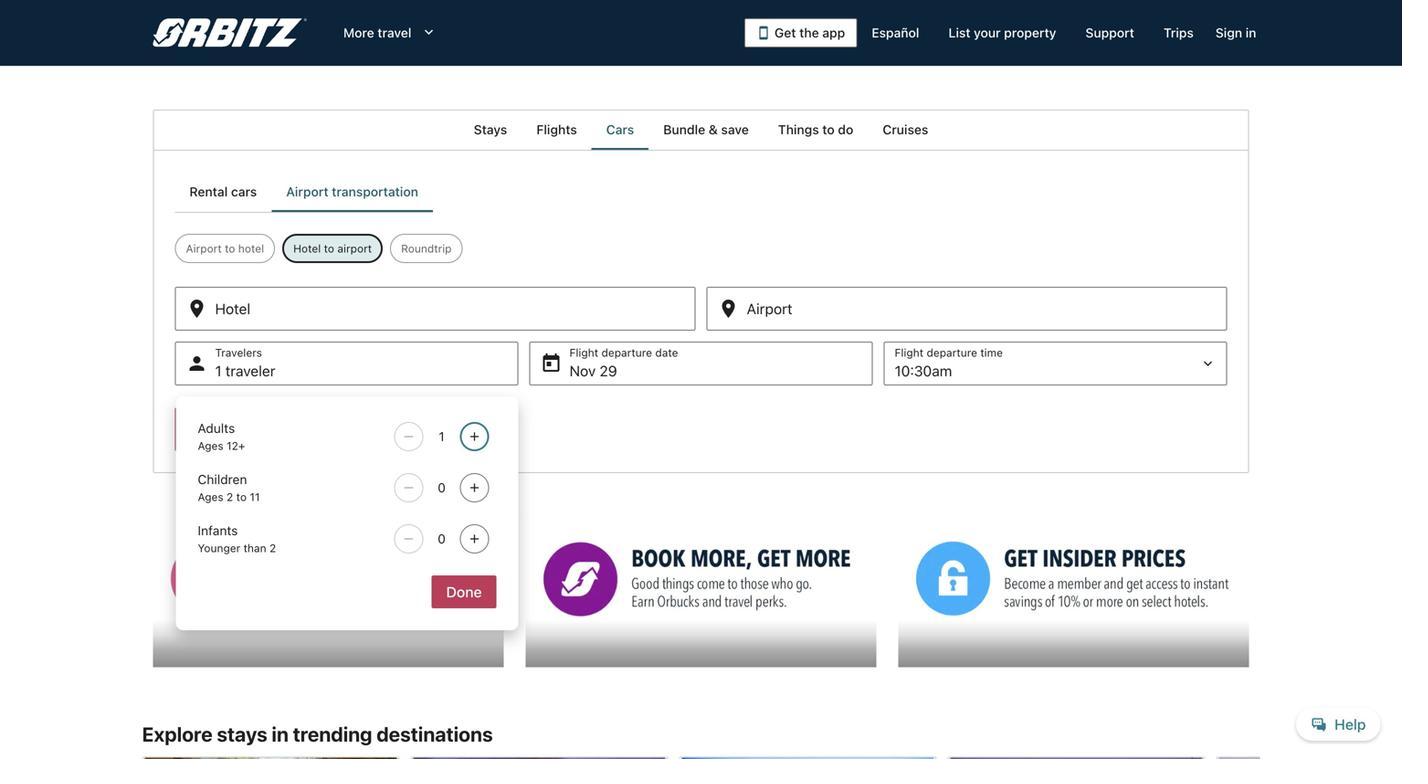 Task type: describe. For each thing, give the bounding box(es) containing it.
airport for airport transportation
[[286, 184, 329, 199]]

&
[[709, 122, 718, 137]]

things to do link
[[764, 110, 869, 150]]

bundle & save
[[664, 122, 749, 137]]

adults ages 12+
[[198, 421, 245, 452]]

search button
[[175, 408, 252, 452]]

nov 29 button
[[530, 342, 873, 386]]

rental cars link
[[175, 172, 272, 212]]

property
[[1005, 25, 1057, 40]]

more travel
[[344, 25, 412, 40]]

sign in button
[[1209, 16, 1265, 49]]

done button
[[432, 576, 497, 609]]

done
[[446, 584, 482, 601]]

things
[[779, 122, 820, 137]]

cruises
[[883, 122, 929, 137]]

travel
[[378, 25, 412, 40]]

than
[[244, 542, 267, 555]]

download the app button image
[[757, 26, 771, 40]]

explore
[[142, 723, 213, 746]]

transportation
[[332, 184, 419, 199]]

your
[[974, 25, 1001, 40]]

roundtrip
[[401, 242, 452, 255]]

12+
[[227, 440, 245, 452]]

bundle & save link
[[649, 110, 764, 150]]

español button
[[858, 16, 935, 49]]

airport transportation
[[286, 184, 419, 199]]

the
[[800, 25, 820, 40]]

increase the number of children image
[[464, 481, 486, 495]]

opens in a new window image
[[525, 518, 542, 534]]

1 traveler button
[[175, 342, 519, 386]]

ages for adults
[[198, 440, 224, 452]]

save
[[722, 122, 749, 137]]

children ages 2 to 11
[[198, 472, 260, 504]]

español
[[872, 25, 920, 40]]

nov
[[570, 362, 596, 380]]

infants younger than 2
[[198, 523, 276, 555]]

hotel to airport
[[294, 242, 372, 255]]

support link
[[1072, 16, 1150, 49]]

app
[[823, 25, 846, 40]]

2 inside infants younger than 2
[[270, 542, 276, 555]]

to for hotel
[[324, 242, 335, 255]]

29
[[600, 362, 618, 380]]

decrease the number of infants image
[[398, 532, 420, 547]]

rental
[[190, 184, 228, 199]]

cars link
[[592, 110, 649, 150]]

in inside main content
[[272, 723, 289, 746]]

get the app
[[775, 25, 846, 40]]

trending
[[293, 723, 372, 746]]



Task type: vqa. For each thing, say whether or not it's contained in the screenshot.
Airport to the top
yes



Task type: locate. For each thing, give the bounding box(es) containing it.
1
[[215, 362, 222, 380]]

tab list for hotel to airport
[[175, 172, 433, 212]]

2 inside the 'children ages 2 to 11'
[[227, 491, 233, 504]]

younger
[[198, 542, 241, 555]]

flights
[[537, 122, 577, 137]]

list your property
[[949, 25, 1057, 40]]

rental cars
[[190, 184, 257, 199]]

hotel
[[294, 242, 321, 255]]

flights link
[[522, 110, 592, 150]]

0 vertical spatial tab list
[[153, 110, 1250, 150]]

ages inside the 'children ages 2 to 11'
[[198, 491, 224, 504]]

cruises link
[[869, 110, 944, 150]]

list your property link
[[935, 16, 1072, 49]]

orbitz logo image
[[153, 18, 307, 48]]

2 right than on the left of page
[[270, 542, 276, 555]]

to right hotel
[[324, 242, 335, 255]]

support
[[1086, 25, 1135, 40]]

airport
[[286, 184, 329, 199], [186, 242, 222, 255]]

increase the number of adults image
[[464, 430, 486, 444]]

nov 29
[[570, 362, 618, 380]]

sign
[[1216, 25, 1243, 40]]

explore stays in trending destinations
[[142, 723, 493, 746]]

ages down "children"
[[198, 491, 224, 504]]

decrease the number of children image
[[398, 481, 420, 495]]

0 vertical spatial in
[[1246, 25, 1257, 40]]

tab list containing stays
[[153, 110, 1250, 150]]

airport
[[338, 242, 372, 255]]

0 horizontal spatial in
[[272, 723, 289, 746]]

tab list for airport to hotel
[[153, 110, 1250, 150]]

list
[[949, 25, 971, 40]]

airport inside tab list
[[286, 184, 329, 199]]

airport for airport to hotel
[[186, 242, 222, 255]]

0 vertical spatial airport
[[286, 184, 329, 199]]

ages
[[198, 440, 224, 452], [198, 491, 224, 504]]

increase the number of infants image
[[464, 532, 486, 547]]

children
[[198, 472, 247, 487]]

infants
[[198, 523, 238, 538]]

in inside dropdown button
[[1246, 25, 1257, 40]]

hotel
[[238, 242, 264, 255]]

2 ages from the top
[[198, 491, 224, 504]]

more
[[344, 25, 374, 40]]

0 vertical spatial 2
[[227, 491, 233, 504]]

get the app link
[[745, 18, 858, 48]]

traveler
[[226, 362, 276, 380]]

adults
[[198, 421, 235, 436]]

explore stays in trending destinations main content
[[0, 110, 1403, 760]]

1 traveler
[[215, 362, 276, 380]]

trips link
[[1150, 16, 1209, 49]]

0 horizontal spatial 2
[[227, 491, 233, 504]]

1 vertical spatial tab list
[[175, 172, 433, 212]]

to inside tab list
[[823, 122, 835, 137]]

1 horizontal spatial in
[[1246, 25, 1257, 40]]

do
[[838, 122, 854, 137]]

1 vertical spatial 2
[[270, 542, 276, 555]]

decrease the number of adults image
[[398, 430, 420, 444]]

to left do
[[823, 122, 835, 137]]

1 vertical spatial airport
[[186, 242, 222, 255]]

in right sign
[[1246, 25, 1257, 40]]

tab list
[[153, 110, 1250, 150], [175, 172, 433, 212]]

airport to hotel
[[186, 242, 264, 255]]

to inside the 'children ages 2 to 11'
[[236, 491, 247, 504]]

stays link
[[459, 110, 522, 150]]

bundle
[[664, 122, 706, 137]]

things to do
[[779, 122, 854, 137]]

get
[[775, 25, 797, 40]]

ages down search on the bottom left of page
[[198, 440, 224, 452]]

to left hotel
[[225, 242, 235, 255]]

airport up hotel
[[286, 184, 329, 199]]

tab list containing rental cars
[[175, 172, 433, 212]]

ages for children
[[198, 491, 224, 504]]

sign in
[[1216, 25, 1257, 40]]

airport transportation link
[[272, 172, 433, 212]]

in right stays
[[272, 723, 289, 746]]

1 vertical spatial in
[[272, 723, 289, 746]]

more travel button
[[329, 16, 452, 49]]

to for airport
[[225, 242, 235, 255]]

1 vertical spatial ages
[[198, 491, 224, 504]]

opens in a new window image
[[152, 518, 169, 534]]

1 ages from the top
[[198, 440, 224, 452]]

airport left hotel
[[186, 242, 222, 255]]

to for things
[[823, 122, 835, 137]]

trips
[[1164, 25, 1194, 40]]

11
[[250, 491, 260, 504]]

destinations
[[377, 723, 493, 746]]

cars
[[231, 184, 257, 199]]

2 down "children"
[[227, 491, 233, 504]]

cars
[[607, 122, 635, 137]]

in
[[1246, 25, 1257, 40], [272, 723, 289, 746]]

0 horizontal spatial airport
[[186, 242, 222, 255]]

1 horizontal spatial 2
[[270, 542, 276, 555]]

to left 11
[[236, 491, 247, 504]]

0 vertical spatial ages
[[198, 440, 224, 452]]

to
[[823, 122, 835, 137], [225, 242, 235, 255], [324, 242, 335, 255], [236, 491, 247, 504]]

search
[[190, 421, 237, 438]]

2
[[227, 491, 233, 504], [270, 542, 276, 555]]

stays
[[217, 723, 268, 746]]

stays
[[474, 122, 508, 137]]

1 horizontal spatial airport
[[286, 184, 329, 199]]

ages inside adults ages 12+
[[198, 440, 224, 452]]



